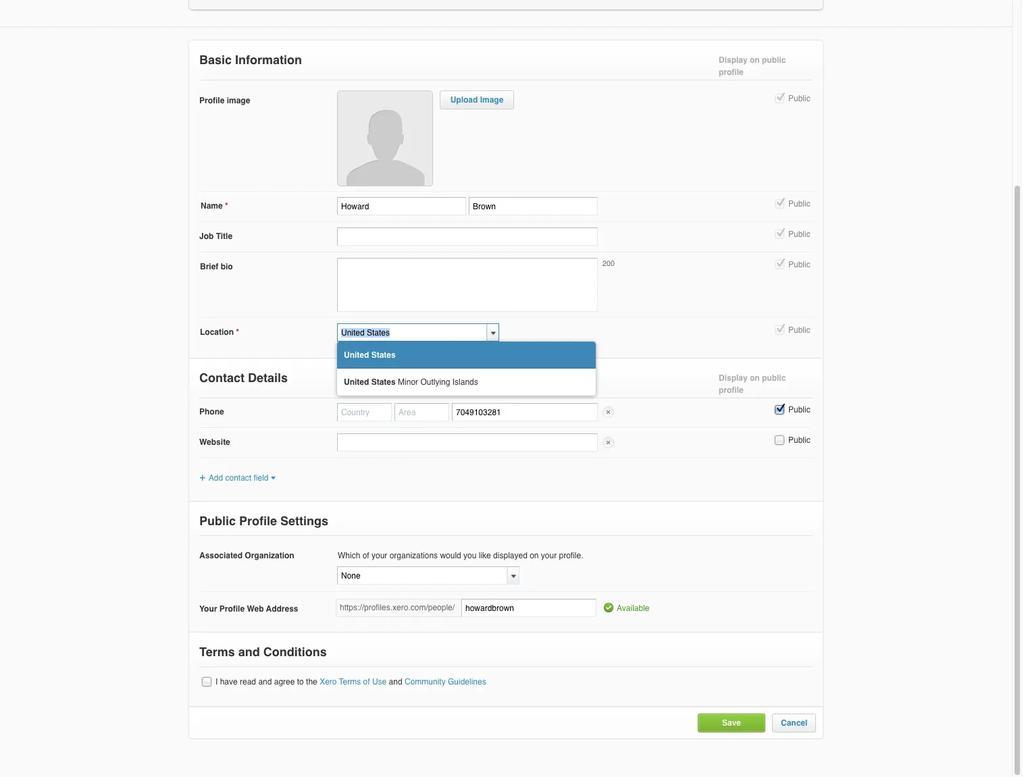 Task type: describe. For each thing, give the bounding box(es) containing it.
display for information
[[719, 55, 748, 65]]

contact
[[199, 371, 245, 385]]

image
[[227, 96, 250, 105]]

community guidelines link
[[405, 678, 486, 688]]

contact details
[[199, 371, 288, 385]]

display on public profile for basic information
[[719, 55, 786, 77]]

the
[[306, 678, 317, 688]]

organizations
[[390, 552, 438, 561]]

bio
[[221, 262, 233, 272]]

to
[[297, 678, 304, 688]]

name
[[201, 201, 223, 211]]

phone
[[199, 407, 224, 417]]

3 public button from the top
[[774, 228, 786, 240]]

add contact field button
[[199, 474, 275, 483]]

Number text field
[[452, 403, 598, 422]]

location
[[200, 328, 234, 337]]

contact
[[225, 474, 251, 483]]

i have read and agree to the xero terms of use and community guidelines
[[216, 678, 486, 688]]

profile image
[[199, 96, 250, 105]]

information
[[235, 53, 302, 67]]

add contact field
[[209, 474, 269, 483]]

your
[[199, 605, 217, 615]]

4 public button from the top
[[774, 259, 786, 271]]

7 public button from the top
[[774, 434, 786, 447]]

profile for contact details
[[719, 386, 744, 395]]

job
[[199, 232, 214, 241]]

brief bio
[[200, 262, 233, 272]]

add
[[209, 474, 223, 483]]

Location text field
[[337, 324, 487, 342]]

brief
[[200, 262, 219, 272]]

public for basic information
[[762, 55, 786, 65]]

read
[[240, 678, 256, 688]]

organization
[[245, 552, 294, 561]]

profile for basic information
[[719, 68, 744, 77]]

xero terms of use link
[[320, 678, 387, 688]]

would
[[440, 552, 461, 561]]

1 vertical spatial terms
[[339, 678, 361, 688]]

associated organization
[[199, 552, 294, 561]]

display on public profile for contact details
[[719, 374, 786, 395]]

0 vertical spatial of
[[363, 552, 369, 561]]

Country text field
[[337, 403, 392, 422]]

i
[[216, 678, 218, 688]]

save button
[[722, 719, 741, 728]]

basic
[[199, 53, 232, 67]]

conditions
[[263, 646, 327, 660]]

1 public button from the top
[[774, 92, 786, 105]]

details
[[248, 371, 288, 385]]

which
[[338, 552, 360, 561]]

2 vertical spatial on
[[530, 552, 539, 561]]

community
[[405, 678, 446, 688]]

Name text field
[[337, 197, 466, 216]]

https://profiles.xero.com/people/
[[340, 604, 455, 613]]

have
[[220, 678, 238, 688]]

upload
[[450, 95, 478, 105]]

which of your organizations would you like displayed on your profile.
[[338, 552, 584, 561]]

2 public button from the top
[[774, 198, 786, 210]]

job title
[[199, 232, 233, 241]]

islands
[[453, 378, 478, 387]]

united for united states minor outlying islands
[[344, 378, 369, 387]]

agree
[[274, 678, 295, 688]]



Task type: vqa. For each thing, say whether or not it's contained in the screenshot.
organizations in the left of the page
yes



Task type: locate. For each thing, give the bounding box(es) containing it.
1 display on public profile from the top
[[719, 55, 786, 77]]

2 vertical spatial profile
[[219, 605, 245, 615]]

and right the read
[[258, 678, 272, 688]]

2 united from the top
[[344, 378, 369, 387]]

and right use
[[389, 678, 403, 688]]

settings
[[280, 515, 328, 529]]

1 vertical spatial united
[[344, 378, 369, 387]]

profile.
[[559, 552, 584, 561]]

2 public from the top
[[762, 374, 786, 383]]

1 vertical spatial display
[[719, 374, 748, 383]]

0 vertical spatial states
[[371, 351, 396, 360]]

title
[[216, 232, 233, 241]]

upload image button
[[450, 95, 504, 105]]

2 your from the left
[[541, 552, 557, 561]]

profile up 'associated organization'
[[239, 515, 277, 529]]

1 united from the top
[[344, 351, 369, 360]]

and
[[238, 646, 260, 660], [258, 678, 272, 688], [389, 678, 403, 688]]

states for united states
[[371, 351, 396, 360]]

1 vertical spatial public
[[762, 374, 786, 383]]

image
[[480, 95, 504, 105]]

0 vertical spatial profile
[[719, 68, 744, 77]]

0 vertical spatial display
[[719, 55, 748, 65]]

your left profile.
[[541, 552, 557, 561]]

your profile web address
[[199, 605, 298, 615]]

cancel button
[[781, 719, 808, 728]]

profile for public profile settings
[[239, 515, 277, 529]]

None text field
[[337, 228, 598, 246], [337, 434, 598, 452], [337, 228, 598, 246], [337, 434, 598, 452]]

basic information
[[199, 53, 302, 67]]

1 states from the top
[[371, 351, 396, 360]]

your right which
[[372, 552, 387, 561]]

display
[[719, 55, 748, 65], [719, 374, 748, 383]]

outlying
[[421, 378, 450, 387]]

6 public button from the top
[[774, 404, 786, 416]]

you
[[464, 552, 477, 561]]

on for information
[[750, 55, 760, 65]]

Last text field
[[469, 197, 598, 216]]

your
[[372, 552, 387, 561], [541, 552, 557, 561]]

united
[[344, 351, 369, 360], [344, 378, 369, 387]]

terms right xero
[[339, 678, 361, 688]]

2 states from the top
[[371, 378, 396, 387]]

associated
[[199, 552, 243, 561]]

display for details
[[719, 374, 748, 383]]

states for united states minor outlying islands
[[371, 378, 396, 387]]

5 public button from the top
[[774, 324, 786, 336]]

1 horizontal spatial terms
[[339, 678, 361, 688]]

0 vertical spatial profile
[[199, 96, 225, 105]]

terms
[[199, 646, 235, 660], [339, 678, 361, 688]]

public
[[762, 55, 786, 65], [762, 374, 786, 383]]

address
[[266, 605, 298, 615]]

save
[[722, 719, 741, 728]]

1 your from the left
[[372, 552, 387, 561]]

and up the read
[[238, 646, 260, 660]]

of right which
[[363, 552, 369, 561]]

1 vertical spatial profile
[[239, 515, 277, 529]]

states down location text box
[[371, 351, 396, 360]]

1 vertical spatial display on public profile
[[719, 374, 786, 395]]

1 vertical spatial states
[[371, 378, 396, 387]]

0 vertical spatial display on public profile
[[719, 55, 786, 77]]

upload image
[[450, 95, 504, 105]]

on
[[750, 55, 760, 65], [750, 374, 760, 383], [530, 552, 539, 561]]

minor
[[398, 378, 418, 387]]

public
[[789, 94, 811, 103], [789, 199, 811, 209], [789, 230, 811, 239], [789, 260, 811, 270], [789, 326, 811, 335], [789, 405, 811, 415], [789, 436, 811, 445], [199, 515, 236, 529]]

website
[[199, 438, 230, 447]]

of left use
[[363, 678, 370, 688]]

0 horizontal spatial terms
[[199, 646, 235, 660]]

united for united states
[[344, 351, 369, 360]]

display on public profile
[[719, 55, 786, 77], [719, 374, 786, 395]]

profile left "image"
[[199, 96, 225, 105]]

profile left "web"
[[219, 605, 245, 615]]

1 public from the top
[[762, 55, 786, 65]]

0 vertical spatial united
[[344, 351, 369, 360]]

like
[[479, 552, 491, 561]]

terms up i on the left of page
[[199, 646, 235, 660]]

terms and conditions
[[199, 646, 327, 660]]

united states
[[344, 351, 396, 360]]

available
[[617, 604, 650, 614]]

xero
[[320, 678, 337, 688]]

2 display from the top
[[719, 374, 748, 383]]

web
[[247, 605, 264, 615]]

1 vertical spatial on
[[750, 374, 760, 383]]

field
[[254, 474, 269, 483]]

Area text field
[[395, 403, 449, 422]]

None button
[[201, 677, 213, 689]]

Public button
[[774, 92, 786, 105], [774, 198, 786, 210], [774, 228, 786, 240], [774, 259, 786, 271], [774, 324, 786, 336], [774, 404, 786, 416], [774, 434, 786, 447]]

on for details
[[750, 374, 760, 383]]

None text field
[[337, 567, 507, 585], [462, 600, 597, 618], [337, 567, 507, 585], [462, 600, 597, 618]]

0 vertical spatial on
[[750, 55, 760, 65]]

1 horizontal spatial your
[[541, 552, 557, 561]]

el image
[[270, 476, 275, 481]]

united down united states at the top
[[344, 378, 369, 387]]

cancel
[[781, 719, 808, 728]]

guidelines
[[448, 678, 486, 688]]

use
[[372, 678, 387, 688]]

united states minor outlying islands
[[344, 378, 478, 387]]

profile
[[199, 96, 225, 105], [239, 515, 277, 529], [219, 605, 245, 615]]

public profile settings
[[199, 515, 328, 529]]

profile
[[719, 68, 744, 77], [719, 386, 744, 395]]

states left 'minor'
[[371, 378, 396, 387]]

of
[[363, 552, 369, 561], [363, 678, 370, 688]]

1 vertical spatial of
[[363, 678, 370, 688]]

200
[[603, 259, 615, 268]]

public for contact details
[[762, 374, 786, 383]]

1 profile from the top
[[719, 68, 744, 77]]

united up country text field
[[344, 351, 369, 360]]

1 display from the top
[[719, 55, 748, 65]]

2 profile from the top
[[719, 386, 744, 395]]

2 display on public profile from the top
[[719, 374, 786, 395]]

profile for your profile web address
[[219, 605, 245, 615]]

0 horizontal spatial your
[[372, 552, 387, 561]]

displayed
[[493, 552, 528, 561]]

states
[[371, 351, 396, 360], [371, 378, 396, 387]]

1 vertical spatial profile
[[719, 386, 744, 395]]

0 vertical spatial terms
[[199, 646, 235, 660]]

Brief bio text field
[[337, 258, 598, 312]]

0 vertical spatial public
[[762, 55, 786, 65]]



